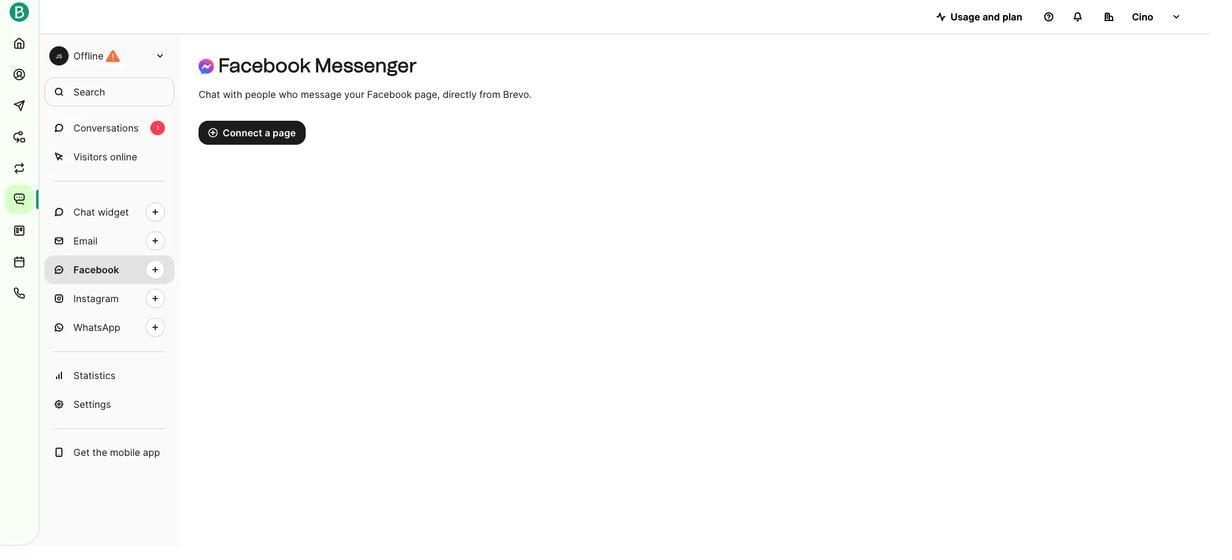 Task type: vqa. For each thing, say whether or not it's contained in the screenshot.
New Company button
no



Task type: locate. For each thing, give the bounding box(es) containing it.
visitors
[[73, 151, 107, 163]]

0 vertical spatial chat
[[199, 88, 220, 100]]

connect a page link
[[199, 121, 306, 145]]

facebook
[[218, 54, 310, 77], [367, 88, 412, 100], [73, 264, 119, 276]]

visitors online
[[73, 151, 137, 163]]

1 vertical spatial facebook
[[367, 88, 412, 100]]

the
[[92, 447, 107, 459]]

plan
[[1002, 11, 1022, 23]]

chat
[[199, 88, 220, 100], [73, 206, 95, 218]]

app
[[143, 447, 160, 459]]

whatsapp link
[[45, 313, 174, 342]]

page,
[[415, 88, 440, 100]]

chat widget
[[73, 206, 129, 218]]

chat for chat widget
[[73, 206, 95, 218]]

2 horizontal spatial facebook
[[367, 88, 412, 100]]

a
[[265, 127, 270, 139]]

get
[[73, 447, 90, 459]]

cino button
[[1094, 5, 1191, 29]]

1 horizontal spatial chat
[[199, 88, 220, 100]]

statistics
[[73, 370, 115, 382]]

mobile
[[110, 447, 140, 459]]

1 vertical spatial chat
[[73, 206, 95, 218]]

usage
[[950, 11, 980, 23]]

widget
[[98, 206, 129, 218]]

facebook messenger
[[218, 54, 417, 77]]

chat left with
[[199, 88, 220, 100]]

get the mobile app
[[73, 447, 160, 459]]

connect a page
[[223, 127, 296, 139]]

chat for chat with people who message your facebook page, directly from brevo.
[[199, 88, 220, 100]]

facebook right 'your'
[[367, 88, 412, 100]]

settings link
[[45, 390, 174, 419]]

0 vertical spatial facebook
[[218, 54, 310, 77]]

usage and plan
[[950, 11, 1022, 23]]

facebook link
[[45, 256, 174, 285]]

0 horizontal spatial facebook
[[73, 264, 119, 276]]

facebook up "instagram"
[[73, 264, 119, 276]]

1 horizontal spatial facebook
[[218, 54, 310, 77]]

conversations
[[73, 122, 139, 134]]

facebook up people
[[218, 54, 310, 77]]

chat up email
[[73, 206, 95, 218]]

0 horizontal spatial chat
[[73, 206, 95, 218]]

2 vertical spatial facebook
[[73, 264, 119, 276]]



Task type: describe. For each thing, give the bounding box(es) containing it.
with
[[223, 88, 242, 100]]

js
[[56, 53, 62, 59]]

facebook for facebook messenger
[[218, 54, 310, 77]]

people
[[245, 88, 276, 100]]

whatsapp
[[73, 322, 120, 334]]

email
[[73, 235, 98, 247]]

and
[[982, 11, 1000, 23]]

brevo.
[[503, 88, 532, 100]]

usage and plan button
[[926, 5, 1032, 29]]

search link
[[45, 78, 174, 106]]

from
[[479, 88, 500, 100]]

connect
[[223, 127, 262, 139]]

visitors online link
[[45, 143, 174, 171]]

1
[[156, 123, 159, 132]]

offline
[[73, 50, 103, 62]]

online
[[110, 151, 137, 163]]

facebook image
[[199, 59, 214, 74]]

page
[[273, 127, 296, 139]]

settings
[[73, 399, 111, 411]]

messenger
[[315, 54, 417, 77]]

directly
[[443, 88, 477, 100]]

message
[[301, 88, 342, 100]]

your
[[344, 88, 364, 100]]

chat widget link
[[45, 198, 174, 227]]

instagram link
[[45, 285, 174, 313]]

cino
[[1132, 11, 1153, 23]]

who
[[279, 88, 298, 100]]

email link
[[45, 227, 174, 256]]

chat with people who message your facebook page, directly from brevo.
[[199, 88, 532, 100]]

statistics link
[[45, 362, 174, 390]]

facebook for facebook
[[73, 264, 119, 276]]

instagram
[[73, 293, 119, 305]]

get the mobile app link
[[45, 439, 174, 468]]

search
[[73, 86, 105, 98]]



